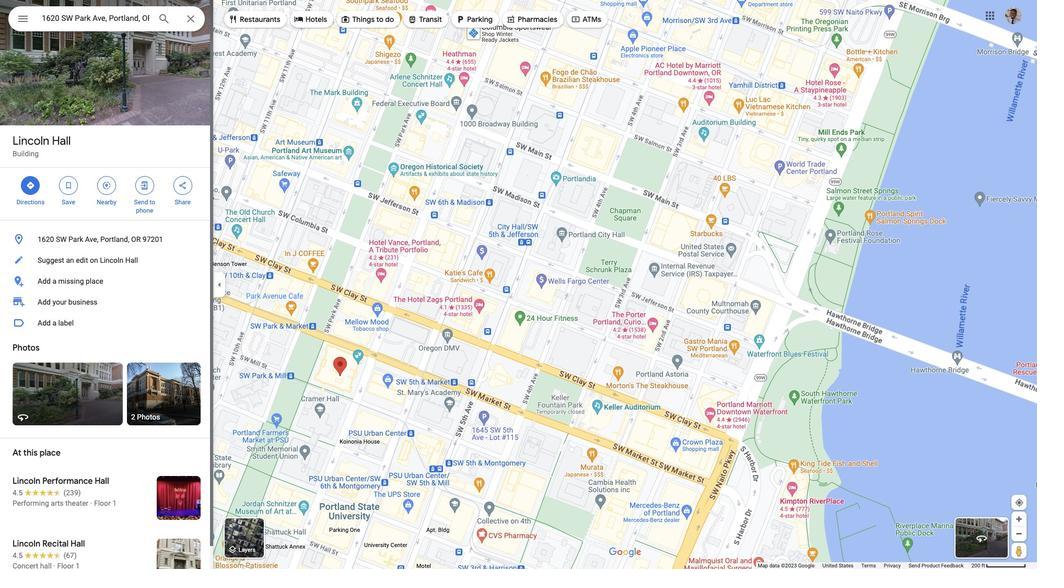 Task type: locate. For each thing, give the bounding box(es) containing it.

[[507, 14, 516, 25]]

parking
[[467, 15, 493, 24]]

1 vertical spatial add
[[38, 298, 51, 306]]

 pharmacies
[[507, 14, 558, 25]]

1 vertical spatial photos
[[137, 413, 160, 421]]

to inside send to phone
[[150, 199, 155, 206]]

an
[[66, 256, 74, 265]]

sw
[[56, 235, 67, 244]]

1 vertical spatial send
[[909, 563, 921, 569]]

0 vertical spatial send
[[134, 199, 148, 206]]

add for add a missing place
[[38, 277, 51, 285]]

phone
[[136, 207, 153, 214]]

directions
[[16, 199, 45, 206]]

at
[[13, 448, 21, 459]]

hall up  at top
[[52, 134, 71, 148]]

add left 'your' in the left bottom of the page
[[38, 298, 51, 306]]

 hotels
[[294, 14, 327, 25]]

hall down or
[[125, 256, 138, 265]]

4.5 down lincoln recital hall at the bottom
[[13, 552, 23, 560]]

 restaurants
[[228, 14, 281, 25]]

footer inside google maps element
[[758, 563, 972, 569]]

0 vertical spatial to
[[377, 15, 384, 24]]

1 vertical spatial a
[[52, 319, 56, 327]]


[[140, 180, 149, 191]]

at this place
[[13, 448, 61, 459]]

send left product
[[909, 563, 921, 569]]

0 vertical spatial add
[[38, 277, 51, 285]]

terms button
[[862, 563, 877, 569]]

hall up 'floor'
[[95, 476, 109, 487]]

hall
[[52, 134, 71, 148], [125, 256, 138, 265], [95, 476, 109, 487], [71, 539, 85, 550]]

ave,
[[85, 235, 99, 244]]

lincoln up the building
[[13, 134, 49, 148]]

None field
[[42, 12, 150, 25]]

to left do
[[377, 15, 384, 24]]

united
[[823, 563, 838, 569]]

add left label
[[38, 319, 51, 327]]

performing arts theater · floor 1
[[13, 499, 117, 508]]

2 add from the top
[[38, 298, 51, 306]]

200 ft button
[[972, 563, 1027, 569]]

1 horizontal spatial photos
[[137, 413, 160, 421]]

200 ft
[[972, 563, 986, 569]]

97201
[[143, 235, 163, 244]]


[[571, 14, 581, 25]]

lincoln up performing
[[13, 476, 40, 487]]

1 horizontal spatial send
[[909, 563, 921, 569]]

 parking
[[456, 14, 493, 25]]

collapse side panel image
[[214, 279, 225, 290]]

google account: leeland pitt  
(leeland.pitt@adept.ai) image
[[1006, 7, 1023, 24]]

send up phone
[[134, 199, 148, 206]]

hall up (67)
[[71, 539, 85, 550]]

send
[[134, 199, 148, 206], [909, 563, 921, 569]]

zoom out image
[[1016, 530, 1024, 538]]

united states button
[[823, 563, 854, 569]]

0 horizontal spatial send
[[134, 199, 148, 206]]

map data ©2023 google
[[758, 563, 815, 569]]

footer containing map data ©2023 google
[[758, 563, 972, 569]]

2 4.5 from the top
[[13, 552, 23, 560]]

a for missing
[[52, 277, 56, 285]]

on
[[90, 256, 98, 265]]

things
[[352, 15, 375, 24]]

a for label
[[52, 319, 56, 327]]

photos
[[13, 343, 40, 353], [137, 413, 160, 421]]

send inside button
[[909, 563, 921, 569]]

none field inside 1620 sw park ave, portland, or 97201 field
[[42, 12, 150, 25]]

(67)
[[63, 552, 77, 560]]

add down suggest
[[38, 277, 51, 285]]

show street view coverage image
[[1012, 543, 1027, 559]]

200
[[972, 563, 981, 569]]

photos down add a label
[[13, 343, 40, 353]]

your
[[52, 298, 67, 306]]

suggest an edit on lincoln hall
[[38, 256, 138, 265]]

add a missing place button
[[0, 271, 213, 292]]


[[294, 14, 304, 25]]

lincoln recital hall
[[13, 539, 85, 550]]

0 vertical spatial place
[[86, 277, 103, 285]]

add
[[38, 277, 51, 285], [38, 298, 51, 306], [38, 319, 51, 327]]

0 vertical spatial a
[[52, 277, 56, 285]]

1 vertical spatial place
[[40, 448, 61, 459]]

2 photos button
[[127, 363, 201, 426]]

3 add from the top
[[38, 319, 51, 327]]

lincoln right on at the top of page
[[100, 256, 124, 265]]

lincoln up 4.5 stars 67 reviews image
[[13, 539, 40, 550]]

lincoln inside the lincoln hall building
[[13, 134, 49, 148]]

photos right 2
[[137, 413, 160, 421]]

send for send to phone
[[134, 199, 148, 206]]

place down on at the top of page
[[86, 277, 103, 285]]

atms
[[583, 15, 602, 24]]

·
[[90, 499, 92, 508]]

1 horizontal spatial place
[[86, 277, 103, 285]]

footer
[[758, 563, 972, 569]]

1 horizontal spatial to
[[377, 15, 384, 24]]

add a missing place
[[38, 277, 103, 285]]

suggest
[[38, 256, 64, 265]]

add a label
[[38, 319, 74, 327]]

place right this
[[40, 448, 61, 459]]

send inside send to phone
[[134, 199, 148, 206]]

send product feedback button
[[909, 563, 964, 569]]

lincoln performance hall
[[13, 476, 109, 487]]

to inside  things to do
[[377, 15, 384, 24]]

hall inside suggest an edit on lincoln hall button
[[125, 256, 138, 265]]

lincoln for recital
[[13, 539, 40, 550]]

floor
[[94, 499, 111, 508]]

1 vertical spatial to
[[150, 199, 155, 206]]

1 4.5 from the top
[[13, 489, 23, 497]]

photos inside button
[[137, 413, 160, 421]]

1 add from the top
[[38, 277, 51, 285]]

to
[[377, 15, 384, 24], [150, 199, 155, 206]]

to up phone
[[150, 199, 155, 206]]

0 vertical spatial photos
[[13, 343, 40, 353]]

4.5
[[13, 489, 23, 497], [13, 552, 23, 560]]

2 a from the top
[[52, 319, 56, 327]]

a left missing
[[52, 277, 56, 285]]

4.5 up performing
[[13, 489, 23, 497]]

lincoln hall building
[[13, 134, 71, 158]]

map
[[758, 563, 769, 569]]

2 vertical spatial add
[[38, 319, 51, 327]]

0 horizontal spatial to
[[150, 199, 155, 206]]

park
[[69, 235, 83, 244]]

save
[[62, 199, 75, 206]]

show your location image
[[1015, 498, 1025, 508]]

transit
[[419, 15, 442, 24]]

suggest an edit on lincoln hall button
[[0, 250, 213, 271]]

a left label
[[52, 319, 56, 327]]

a
[[52, 277, 56, 285], [52, 319, 56, 327]]

1 a from the top
[[52, 277, 56, 285]]


[[228, 14, 238, 25]]

feedback
[[942, 563, 964, 569]]

states
[[839, 563, 854, 569]]

0 vertical spatial 4.5
[[13, 489, 23, 497]]

lincoln for hall
[[13, 134, 49, 148]]

1 vertical spatial 4.5
[[13, 552, 23, 560]]

 atms
[[571, 14, 602, 25]]



Task type: vqa. For each thing, say whether or not it's contained in the screenshot.
"Sun, Jan 14" 'element'
no



Task type: describe. For each thing, give the bounding box(es) containing it.
portland,
[[100, 235, 129, 244]]

 search field
[[8, 6, 205, 33]]

or
[[131, 235, 141, 244]]

street view image
[[976, 532, 989, 545]]

1620
[[38, 235, 54, 244]]

label
[[58, 319, 74, 327]]


[[178, 180, 187, 191]]

performing
[[13, 499, 49, 508]]

hotels
[[306, 15, 327, 24]]

(239)
[[63, 489, 81, 497]]

send to phone
[[134, 199, 155, 214]]

theater
[[65, 499, 89, 508]]

this
[[23, 448, 38, 459]]

performance
[[42, 476, 93, 487]]

 button
[[8, 6, 38, 33]]


[[341, 14, 350, 25]]

missing
[[58, 277, 84, 285]]

nearby
[[97, 199, 117, 206]]

business
[[68, 298, 98, 306]]

1620 sw park ave, portland, or 97201 button
[[0, 229, 213, 250]]

product
[[922, 563, 941, 569]]


[[456, 14, 465, 25]]

recital
[[42, 539, 69, 550]]

lincoln for performance
[[13, 476, 40, 487]]

building
[[13, 150, 39, 158]]

ft
[[982, 563, 986, 569]]

2 photos
[[131, 413, 160, 421]]

1620 SW Park Ave, Portland, OR 97201 field
[[8, 6, 205, 31]]

terms
[[862, 563, 877, 569]]

place inside button
[[86, 277, 103, 285]]


[[26, 180, 35, 191]]

privacy
[[885, 563, 902, 569]]


[[408, 14, 417, 25]]

lincoln inside button
[[100, 256, 124, 265]]

united states
[[823, 563, 854, 569]]

pharmacies
[[518, 15, 558, 24]]

4.5 for lincoln performance hall
[[13, 489, 23, 497]]

add a label button
[[0, 313, 213, 334]]

arts
[[51, 499, 64, 508]]

4.5 stars 239 reviews image
[[13, 488, 81, 498]]

1
[[113, 499, 117, 508]]

do
[[385, 15, 394, 24]]

0 horizontal spatial photos
[[13, 343, 40, 353]]

privacy button
[[885, 563, 902, 569]]

1620 sw park ave, portland, or 97201
[[38, 235, 163, 244]]

add your business
[[38, 298, 98, 306]]

add your business link
[[0, 292, 213, 313]]

add for add your business
[[38, 298, 51, 306]]

 things to do
[[341, 14, 394, 25]]

send for send product feedback
[[909, 563, 921, 569]]

restaurants
[[240, 15, 281, 24]]

google maps element
[[0, 0, 1038, 569]]

2
[[131, 413, 135, 421]]

zoom in image
[[1016, 516, 1024, 523]]


[[17, 12, 29, 26]]

0 horizontal spatial place
[[40, 448, 61, 459]]

4.5 for lincoln recital hall
[[13, 552, 23, 560]]

data
[[770, 563, 780, 569]]

 transit
[[408, 14, 442, 25]]

actions for lincoln hall region
[[0, 168, 213, 220]]

layers
[[239, 547, 256, 554]]

google
[[799, 563, 815, 569]]

4.5 stars 67 reviews image
[[13, 551, 77, 561]]


[[64, 180, 73, 191]]

©2023
[[782, 563, 798, 569]]

add for add a label
[[38, 319, 51, 327]]

edit
[[76, 256, 88, 265]]

lincoln hall main content
[[0, 0, 213, 569]]

hall inside the lincoln hall building
[[52, 134, 71, 148]]

share
[[175, 199, 191, 206]]


[[102, 180, 111, 191]]

send product feedback
[[909, 563, 964, 569]]



